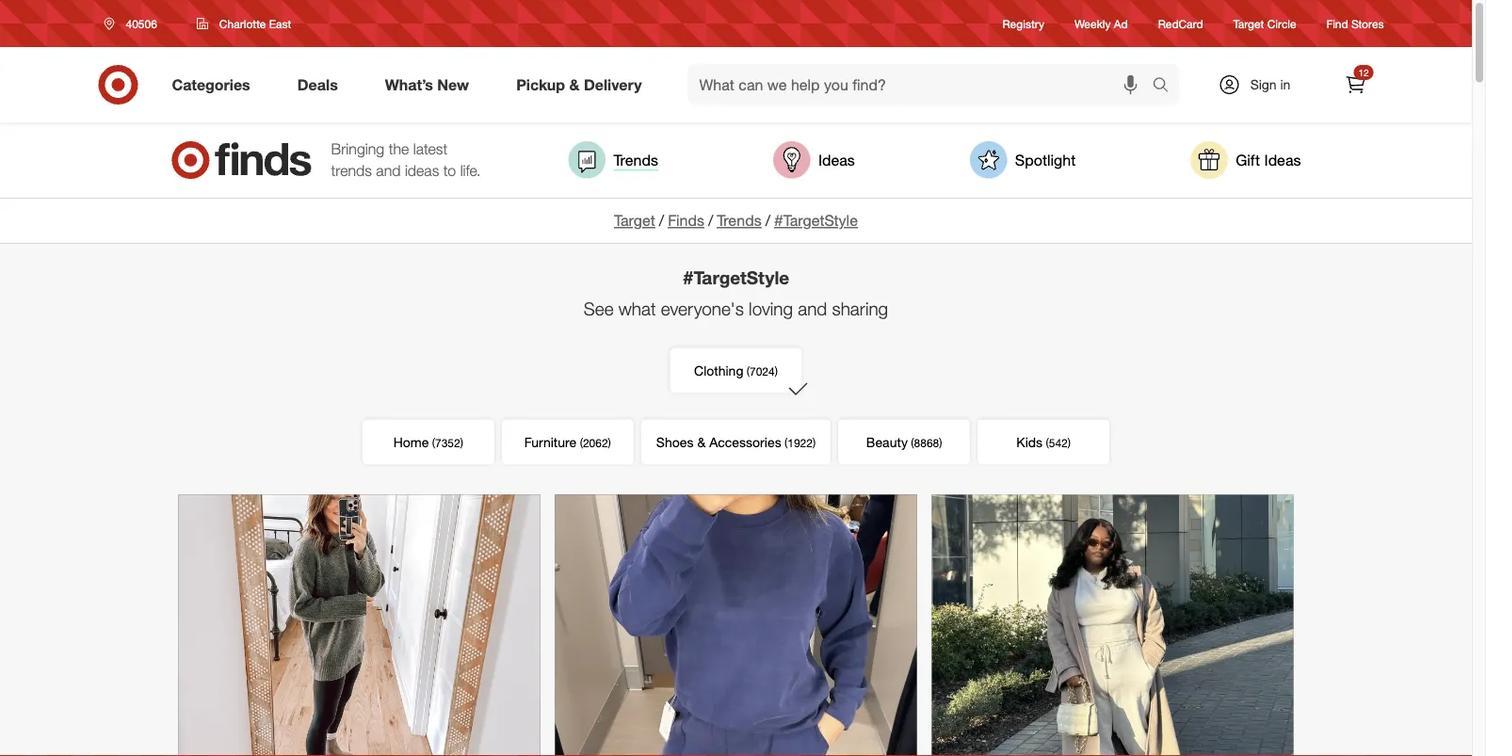 Task type: vqa. For each thing, say whether or not it's contained in the screenshot.
HOME ( 7352 ) at the left bottom
yes



Task type: locate. For each thing, give the bounding box(es) containing it.
trends up "target" link
[[614, 151, 658, 169]]

target finds image
[[171, 141, 312, 179]]

see what everyone's loving and sharing
[[584, 298, 889, 320]]

0 vertical spatial and
[[376, 162, 401, 180]]

( inside beauty ( 8868 )
[[911, 436, 914, 450]]

1 horizontal spatial target
[[1234, 16, 1265, 31]]

and right loving on the top right of page
[[798, 298, 827, 320]]

ideas up #targetstyle link
[[819, 151, 855, 169]]

charlotte east button
[[185, 7, 304, 41]]

sign in
[[1251, 76, 1291, 93]]

furniture
[[525, 434, 577, 451]]

& right pickup
[[569, 75, 580, 94]]

redcard
[[1158, 16, 1203, 31]]

what's new link
[[369, 64, 493, 106]]

( right accessories at the bottom of the page
[[785, 436, 788, 450]]

( for beauty
[[911, 436, 914, 450]]

1 horizontal spatial ideas
[[1265, 151, 1301, 169]]

1 horizontal spatial /
[[708, 211, 713, 230]]

) inside furniture ( 2062 )
[[608, 436, 611, 450]]

find stores link
[[1327, 15, 1384, 32]]

and inside bringing the latest trends and ideas to life.
[[376, 162, 401, 180]]

0 horizontal spatial target
[[614, 211, 655, 230]]

1 vertical spatial trends link
[[717, 211, 762, 230]]

1 horizontal spatial trends
[[717, 211, 762, 230]]

in
[[1281, 76, 1291, 93]]

)
[[775, 364, 778, 378], [460, 436, 463, 450], [608, 436, 611, 450], [813, 436, 816, 450], [939, 436, 943, 450], [1068, 436, 1071, 450]]

ideas right gift
[[1265, 151, 1301, 169]]

0 horizontal spatial /
[[659, 211, 664, 230]]

0 vertical spatial &
[[569, 75, 580, 94]]

( right beauty
[[911, 436, 914, 450]]

1 ideas from the left
[[819, 151, 855, 169]]

&
[[569, 75, 580, 94], [698, 434, 706, 451]]

1 vertical spatial &
[[698, 434, 706, 451]]

( for kids
[[1046, 436, 1049, 450]]

) right "home"
[[460, 436, 463, 450]]

#targetstyle up see what everyone's loving and sharing
[[683, 266, 790, 288]]

trends
[[614, 151, 658, 169], [717, 211, 762, 230]]

( for clothing
[[747, 364, 750, 378]]

deals
[[297, 75, 338, 94]]

0 vertical spatial #targetstyle
[[774, 211, 858, 230]]

trends link right finds
[[717, 211, 762, 230]]

target circle
[[1234, 16, 1297, 31]]

2062
[[583, 436, 608, 450]]

deals link
[[281, 64, 362, 106]]

/ left #targetstyle link
[[766, 211, 771, 230]]

0 horizontal spatial trends
[[614, 151, 658, 169]]

What can we help you find? suggestions appear below search field
[[688, 64, 1157, 106]]

shoes
[[656, 434, 694, 451]]

gift ideas link
[[1191, 141, 1301, 179]]

/ right finds link
[[708, 211, 713, 230]]

user image by @montina_nicole image
[[932, 495, 1294, 756]]

target
[[1234, 16, 1265, 31], [614, 211, 655, 230]]

( inside shoes & accessories ( 1922 )
[[785, 436, 788, 450]]

#targetstyle
[[774, 211, 858, 230], [683, 266, 790, 288]]

( inside clothing ( 7024 )
[[747, 364, 750, 378]]

& right shoes
[[698, 434, 706, 451]]

ad
[[1114, 16, 1128, 31]]

( inside furniture ( 2062 )
[[580, 436, 583, 450]]

( inside home ( 7352 )
[[432, 436, 435, 450]]

( inside kids ( 542 )
[[1046, 436, 1049, 450]]

trends
[[331, 162, 372, 180]]

/
[[659, 211, 664, 230], [708, 211, 713, 230], [766, 211, 771, 230]]

target for target / finds / trends / #targetstyle
[[614, 211, 655, 230]]

( right furniture
[[580, 436, 583, 450]]

1 horizontal spatial &
[[698, 434, 706, 451]]

charlotte east
[[219, 16, 291, 31]]

ideas
[[819, 151, 855, 169], [1265, 151, 1301, 169]]

8868
[[914, 436, 939, 450]]

categories
[[172, 75, 250, 94]]

1 horizontal spatial and
[[798, 298, 827, 320]]

12
[[1359, 66, 1369, 78]]

0 vertical spatial target
[[1234, 16, 1265, 31]]

) inside kids ( 542 )
[[1068, 436, 1071, 450]]

pickup & delivery
[[516, 75, 642, 94]]

) inside home ( 7352 )
[[460, 436, 463, 450]]

( right "home"
[[432, 436, 435, 450]]

find
[[1327, 16, 1349, 31]]

2 horizontal spatial /
[[766, 211, 771, 230]]

40506 button
[[92, 7, 177, 41]]

) for clothing
[[775, 364, 778, 378]]

(
[[747, 364, 750, 378], [432, 436, 435, 450], [580, 436, 583, 450], [785, 436, 788, 450], [911, 436, 914, 450], [1046, 436, 1049, 450]]

0 horizontal spatial trends link
[[569, 141, 658, 179]]

0 horizontal spatial ideas
[[819, 151, 855, 169]]

( right clothing
[[747, 364, 750, 378]]

1922
[[788, 436, 813, 450]]

) inside beauty ( 8868 )
[[939, 436, 943, 450]]

) right kids
[[1068, 436, 1071, 450]]

target left circle
[[1234, 16, 1265, 31]]

target inside target circle link
[[1234, 16, 1265, 31]]

0 horizontal spatial and
[[376, 162, 401, 180]]

1 vertical spatial target
[[614, 211, 655, 230]]

trends link
[[569, 141, 658, 179], [717, 211, 762, 230]]

#targetstyle down ideas link
[[774, 211, 858, 230]]

sharing
[[832, 298, 889, 320]]

/ left finds
[[659, 211, 664, 230]]

accessories
[[709, 434, 782, 451]]

) for home
[[460, 436, 463, 450]]

0 horizontal spatial &
[[569, 75, 580, 94]]

and
[[376, 162, 401, 180], [798, 298, 827, 320]]

1 vertical spatial and
[[798, 298, 827, 320]]

) right furniture
[[608, 436, 611, 450]]

1 horizontal spatial trends link
[[717, 211, 762, 230]]

) right accessories at the bottom of the page
[[813, 436, 816, 450]]

find stores
[[1327, 16, 1384, 31]]

pickup & delivery link
[[500, 64, 666, 106]]

) inside clothing ( 7024 )
[[775, 364, 778, 378]]

latest
[[413, 140, 448, 158]]

trends link up "target" link
[[569, 141, 658, 179]]

and down the
[[376, 162, 401, 180]]

beauty ( 8868 )
[[867, 434, 943, 451]]

target left finds
[[614, 211, 655, 230]]

) right clothing
[[775, 364, 778, 378]]

what's
[[385, 75, 433, 94]]

trends right finds
[[717, 211, 762, 230]]

( right kids
[[1046, 436, 1049, 450]]

) right beauty
[[939, 436, 943, 450]]



Task type: describe. For each thing, give the bounding box(es) containing it.
beauty
[[867, 434, 908, 451]]

3 / from the left
[[766, 211, 771, 230]]

delivery
[[584, 75, 642, 94]]

gift
[[1236, 151, 1261, 169]]

user image by @tiffaniex4_mylife image
[[555, 495, 917, 756]]

sign in link
[[1203, 64, 1320, 106]]

2 ideas from the left
[[1265, 151, 1301, 169]]

) for furniture
[[608, 436, 611, 450]]

registry
[[1003, 16, 1045, 31]]

ideas link
[[773, 141, 855, 179]]

finds
[[668, 211, 705, 230]]

pickup
[[516, 75, 565, 94]]

gift ideas
[[1236, 151, 1301, 169]]

target for target circle
[[1234, 16, 1265, 31]]

target link
[[614, 211, 655, 230]]

search
[[1144, 77, 1189, 96]]

home
[[393, 434, 429, 451]]

( for furniture
[[580, 436, 583, 450]]

1 vertical spatial trends
[[717, 211, 762, 230]]

12 link
[[1335, 64, 1377, 106]]

new
[[437, 75, 469, 94]]

furniture ( 2062 )
[[525, 434, 611, 451]]

1 vertical spatial #targetstyle
[[683, 266, 790, 288]]

) for beauty
[[939, 436, 943, 450]]

finds link
[[668, 211, 705, 230]]

sign
[[1251, 76, 1277, 93]]

kids ( 542 )
[[1017, 434, 1071, 451]]

weekly ad link
[[1075, 15, 1128, 32]]

2 / from the left
[[708, 211, 713, 230]]

what's new
[[385, 75, 469, 94]]

registry link
[[1003, 15, 1045, 32]]

home ( 7352 )
[[393, 434, 463, 451]]

stores
[[1352, 16, 1384, 31]]

40506
[[126, 16, 157, 31]]

) inside shoes & accessories ( 1922 )
[[813, 436, 816, 450]]

542
[[1049, 436, 1068, 450]]

clothing ( 7024 )
[[694, 362, 778, 379]]

everyone's
[[661, 298, 744, 320]]

and for loving
[[798, 298, 827, 320]]

circle
[[1268, 16, 1297, 31]]

what
[[619, 298, 656, 320]]

bringing
[[331, 140, 385, 158]]

) for kids
[[1068, 436, 1071, 450]]

shoes & accessories ( 1922 )
[[656, 434, 816, 451]]

0 vertical spatial trends
[[614, 151, 658, 169]]

target circle link
[[1234, 15, 1297, 32]]

the
[[389, 140, 409, 158]]

east
[[269, 16, 291, 31]]

loving
[[749, 298, 793, 320]]

to
[[443, 162, 456, 180]]

spotlight
[[1015, 151, 1076, 169]]

weekly ad
[[1075, 16, 1128, 31]]

7352
[[435, 436, 460, 450]]

& for delivery
[[569, 75, 580, 94]]

charlotte
[[219, 16, 266, 31]]

redcard link
[[1158, 15, 1203, 32]]

clothing
[[694, 362, 744, 379]]

1 / from the left
[[659, 211, 664, 230]]

0 vertical spatial trends link
[[569, 141, 658, 179]]

7024
[[750, 364, 775, 378]]

bringing the latest trends and ideas to life.
[[331, 140, 481, 180]]

user image by @liferunsonlaughter image
[[179, 495, 540, 756]]

search button
[[1144, 64, 1189, 109]]

life.
[[460, 162, 481, 180]]

( for home
[[432, 436, 435, 450]]

weekly
[[1075, 16, 1111, 31]]

#targetstyle link
[[774, 211, 858, 230]]

spotlight link
[[970, 141, 1076, 179]]

kids
[[1017, 434, 1043, 451]]

ideas
[[405, 162, 439, 180]]

& for accessories
[[698, 434, 706, 451]]

see
[[584, 298, 614, 320]]

and for trends
[[376, 162, 401, 180]]

categories link
[[156, 64, 274, 106]]

target / finds / trends / #targetstyle
[[614, 211, 858, 230]]



